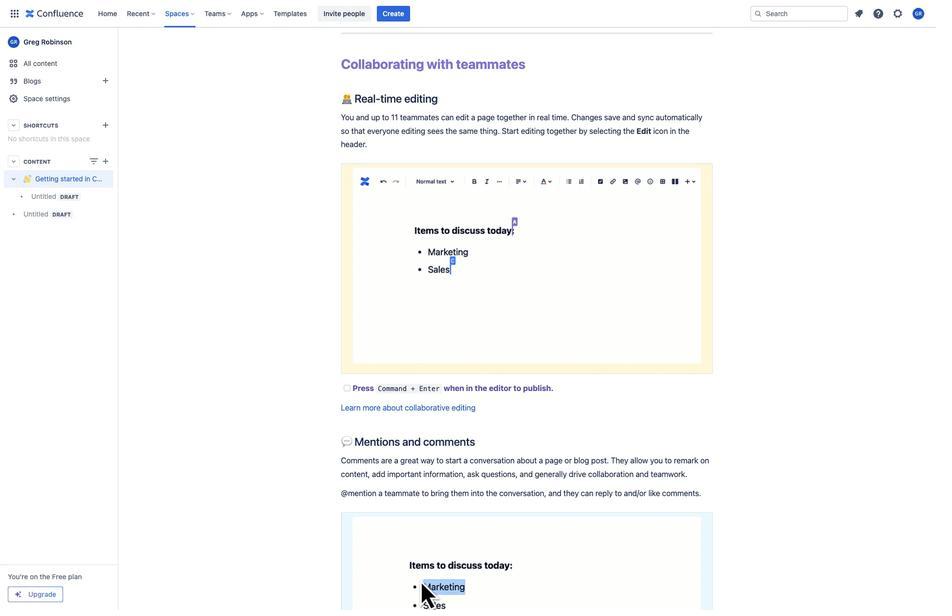 Task type: describe. For each thing, give the bounding box(es) containing it.
collapse sidebar image
[[107, 32, 128, 52]]

greg robinson link
[[4, 32, 113, 52]]

all
[[23, 59, 31, 68]]

real
[[537, 113, 550, 122]]

to right editor
[[514, 384, 522, 393]]

learn more about collaborative editing
[[341, 404, 476, 412]]

time.
[[552, 113, 570, 122]]

in right when
[[466, 384, 473, 393]]

teams
[[205, 9, 226, 17]]

search image
[[755, 10, 763, 17]]

greg
[[23, 38, 39, 46]]

all content
[[23, 59, 57, 68]]

invite people
[[324, 9, 365, 17]]

1 vertical spatial copy image
[[474, 436, 486, 447]]

premium image
[[14, 591, 22, 599]]

getting started in confluence
[[35, 175, 128, 183]]

publish.
[[523, 384, 554, 393]]

apps
[[241, 9, 258, 17]]

they
[[564, 489, 579, 498]]

templates link
[[271, 6, 310, 21]]

global element
[[6, 0, 749, 27]]

to left bring
[[422, 489, 429, 498]]

a right 'start'
[[464, 457, 468, 465]]

create
[[383, 9, 404, 17]]

same
[[459, 127, 478, 135]]

teammates inside you and up to 11 teammates can edit a page together in real time. changes save and sync automatically so that everyone editing sees the same thing. start editing together by selecting the
[[400, 113, 439, 122]]

started
[[60, 175, 83, 183]]

no shortcuts in this space
[[8, 135, 90, 143]]

you
[[341, 113, 354, 122]]

save
[[605, 113, 621, 122]]

appswitcher icon image
[[9, 8, 21, 19]]

on inside space element
[[30, 573, 38, 581]]

recent button
[[124, 6, 159, 21]]

that
[[352, 127, 365, 135]]

1 horizontal spatial can
[[581, 489, 594, 498]]

in inside tree item
[[85, 175, 90, 183]]

the right "sees"
[[446, 127, 457, 135]]

shortcuts
[[23, 122, 58, 128]]

Search field
[[751, 6, 849, 21]]

0 vertical spatial copy image
[[525, 58, 536, 70]]

0 vertical spatial about
[[383, 404, 403, 412]]

you and up to 11 teammates can edit a page together in real time. changes save and sync automatically so that everyone editing sees the same thing. start editing together by selecting the
[[341, 113, 705, 135]]

you're
[[8, 573, 28, 581]]

copy image
[[437, 92, 449, 104]]

tree inside space element
[[4, 170, 128, 223]]

you're on the free plan
[[8, 573, 82, 581]]

invite
[[324, 9, 341, 17]]

apps button
[[238, 6, 268, 21]]

conversation,
[[500, 489, 547, 498]]

in left this
[[50, 135, 56, 143]]

icon
[[654, 127, 668, 135]]

mentions
[[355, 435, 400, 448]]

edit
[[637, 127, 652, 135]]

collaborative
[[405, 404, 450, 412]]

untitled for tree item containing getting started in confluence
[[31, 192, 56, 201]]

💬
[[341, 435, 352, 448]]

home
[[98, 9, 117, 17]]

icon in the header.
[[341, 127, 692, 149]]

greg robinson
[[23, 38, 72, 46]]

and up the conversation,
[[520, 470, 533, 479]]

in inside icon in the header.
[[670, 127, 677, 135]]

comments
[[423, 435, 475, 448]]

content
[[33, 59, 57, 68]]

content button
[[4, 153, 113, 170]]

up
[[371, 113, 380, 122]]

sees
[[428, 127, 444, 135]]

selecting
[[590, 127, 622, 135]]

page inside you and up to 11 teammates can edit a page together in real time. changes save and sync automatically so that everyone editing sees the same thing. start editing together by selecting the
[[478, 113, 495, 122]]

learn
[[341, 404, 361, 412]]

1 horizontal spatial teammates
[[456, 56, 526, 72]]

ask
[[468, 470, 480, 479]]

no
[[8, 135, 17, 143]]

blog
[[574, 457, 590, 465]]

learn more about collaborative editing link
[[341, 404, 476, 412]]

banner containing home
[[0, 0, 937, 27]]

getting
[[35, 175, 59, 183]]

editor
[[489, 384, 512, 393]]

you
[[651, 457, 663, 465]]

conversation
[[470, 457, 515, 465]]

draft for tree containing getting started in confluence
[[52, 211, 71, 218]]

press command + enter when in the editor to publish.
[[353, 384, 554, 393]]

+
[[411, 385, 415, 393]]

settings
[[45, 94, 70, 103]]

space
[[23, 94, 43, 103]]

to right reply
[[615, 489, 622, 498]]

everyone
[[367, 127, 400, 135]]

a right are
[[394, 457, 399, 465]]

🧑‍💻 real-time editing
[[341, 92, 438, 105]]

to right way
[[437, 457, 444, 465]]

into
[[471, 489, 484, 498]]

to inside you and up to 11 teammates can edit a page together in real time. changes save and sync automatically so that everyone editing sees the same thing. start editing together by selecting the
[[382, 113, 389, 122]]

robinson
[[41, 38, 72, 46]]

generally
[[535, 470, 567, 479]]

allow
[[631, 457, 649, 465]]

content,
[[341, 470, 370, 479]]

the inside space element
[[40, 573, 50, 581]]

shortcuts
[[19, 135, 49, 143]]

or
[[565, 457, 572, 465]]

space settings link
[[4, 90, 113, 108]]

reply
[[596, 489, 613, 498]]

like
[[649, 489, 661, 498]]

change view image
[[88, 156, 100, 167]]

editing right time in the top of the page
[[405, 92, 438, 105]]

a up generally
[[539, 457, 543, 465]]

plan
[[68, 573, 82, 581]]

home link
[[95, 6, 120, 21]]

collaborating with teammates
[[341, 56, 526, 72]]

and up great in the left bottom of the page
[[403, 435, 421, 448]]

comments.
[[663, 489, 702, 498]]

drive
[[569, 470, 587, 479]]

automatically
[[656, 113, 703, 122]]



Task type: vqa. For each thing, say whether or not it's contained in the screenshot.
in inside you and up to 11 teammates can edit a page together in real time. changes save and sync automatically so that everyone editing sees the same thing. start editing together by selecting the
yes



Task type: locate. For each thing, give the bounding box(es) containing it.
tree containing getting started in confluence
[[4, 170, 128, 223]]

free
[[52, 573, 66, 581]]

space
[[71, 135, 90, 143]]

comments are a great way to start a conversation about a page or blog post. they allow you to remark on content, add important information, ask questions, and generally drive collaboration and teamwork.
[[341, 457, 712, 479]]

real-
[[355, 92, 381, 105]]

time
[[381, 92, 402, 105]]

bring
[[431, 489, 449, 498]]

header.
[[341, 140, 367, 149]]

remark
[[674, 457, 699, 465]]

the down automatically
[[679, 127, 690, 135]]

together up start
[[497, 113, 527, 122]]

about down command
[[383, 404, 403, 412]]

copy image
[[525, 58, 536, 70], [474, 436, 486, 447]]

changes
[[572, 113, 603, 122]]

💬 mentions and comments
[[341, 435, 475, 448]]

to right you
[[665, 457, 672, 465]]

0 horizontal spatial page
[[478, 113, 495, 122]]

people
[[343, 9, 365, 17]]

important
[[388, 470, 422, 479]]

questions,
[[482, 470, 518, 479]]

can right they
[[581, 489, 594, 498]]

editing down real
[[521, 127, 545, 135]]

about inside comments are a great way to start a conversation about a page or blog post. they allow you to remark on content, add important information, ask questions, and generally drive collaboration and teamwork.
[[517, 457, 537, 465]]

in right started
[[85, 175, 90, 183]]

on right you're
[[30, 573, 38, 581]]

your profile and preferences image
[[913, 8, 925, 19]]

edit
[[456, 113, 469, 122]]

shortcuts button
[[4, 116, 113, 134]]

by
[[579, 127, 588, 135]]

they
[[611, 457, 629, 465]]

untitled draft
[[31, 192, 79, 201], [23, 210, 71, 218]]

content
[[23, 158, 51, 165]]

templates
[[274, 9, 307, 17]]

tree item
[[4, 170, 128, 205]]

press
[[353, 384, 374, 393]]

a inside you and up to 11 teammates can edit a page together in real time. changes save and sync automatically so that everyone editing sees the same thing. start editing together by selecting the
[[471, 113, 476, 122]]

the left the free
[[40, 573, 50, 581]]

the right into
[[486, 489, 498, 498]]

add
[[372, 470, 386, 479]]

teammates
[[456, 56, 526, 72], [400, 113, 439, 122]]

create link
[[377, 6, 410, 21]]

can
[[441, 113, 454, 122], [581, 489, 594, 498]]

and down allow
[[636, 470, 649, 479]]

draft down getting started in confluence link
[[52, 211, 71, 218]]

the left edit
[[624, 127, 635, 135]]

0 vertical spatial together
[[497, 113, 527, 122]]

0 horizontal spatial can
[[441, 113, 454, 122]]

1 horizontal spatial copy image
[[525, 58, 536, 70]]

1 vertical spatial untitled
[[23, 210, 48, 218]]

post.
[[592, 457, 609, 465]]

a
[[471, 113, 476, 122], [394, 457, 399, 465], [464, 457, 468, 465], [539, 457, 543, 465], [379, 489, 383, 498]]

add shortcut image
[[100, 119, 112, 131]]

teams button
[[202, 6, 235, 21]]

untitled inside tree item
[[31, 192, 56, 201]]

tree
[[4, 170, 128, 223]]

great
[[401, 457, 419, 465]]

create a page image
[[100, 156, 112, 167]]

0 horizontal spatial copy image
[[474, 436, 486, 447]]

1 vertical spatial teammates
[[400, 113, 439, 122]]

0 vertical spatial teammates
[[456, 56, 526, 72]]

upgrade button
[[8, 587, 63, 602]]

0 vertical spatial untitled
[[31, 192, 56, 201]]

start
[[502, 127, 519, 135]]

0 horizontal spatial about
[[383, 404, 403, 412]]

are
[[381, 457, 393, 465]]

draft for tree item containing getting started in confluence
[[60, 194, 79, 200]]

1 vertical spatial untitled draft
[[23, 210, 71, 218]]

the
[[446, 127, 457, 135], [624, 127, 635, 135], [679, 127, 690, 135], [475, 384, 488, 393], [486, 489, 498, 498], [40, 573, 50, 581]]

when
[[444, 384, 465, 393]]

and/or
[[624, 489, 647, 498]]

confluence image
[[25, 8, 83, 19], [25, 8, 83, 19]]

thing.
[[480, 127, 500, 135]]

1 vertical spatial can
[[581, 489, 594, 498]]

1 vertical spatial page
[[545, 457, 563, 465]]

0 horizontal spatial on
[[30, 573, 38, 581]]

together down the time.
[[547, 127, 577, 135]]

banner
[[0, 0, 937, 27]]

create a blog image
[[100, 75, 112, 87]]

editing left "sees"
[[402, 127, 426, 135]]

1 horizontal spatial page
[[545, 457, 563, 465]]

0 vertical spatial page
[[478, 113, 495, 122]]

0 vertical spatial untitled draft
[[31, 192, 79, 201]]

help icon image
[[873, 8, 885, 19]]

in inside you and up to 11 teammates can edit a page together in real time. changes save and sync automatically so that everyone editing sees the same thing. start editing together by selecting the
[[529, 113, 535, 122]]

a down add at the bottom left
[[379, 489, 383, 498]]

getting started in confluence link
[[4, 170, 128, 188]]

0 horizontal spatial teammates
[[400, 113, 439, 122]]

collaborating
[[341, 56, 424, 72]]

so
[[341, 127, 350, 135]]

sync
[[638, 113, 654, 122]]

on inside comments are a great way to start a conversation about a page or blog post. they allow you to remark on content, add important information, ask questions, and generally drive collaboration and teamwork.
[[701, 457, 710, 465]]

and right save
[[623, 113, 636, 122]]

1 vertical spatial draft
[[52, 211, 71, 218]]

in
[[529, 113, 535, 122], [670, 127, 677, 135], [50, 135, 56, 143], [85, 175, 90, 183], [466, 384, 473, 393]]

invite people button
[[318, 6, 371, 21]]

space settings
[[23, 94, 70, 103]]

upgrade
[[28, 590, 56, 599]]

and left they
[[549, 489, 562, 498]]

draft inside tree item
[[60, 194, 79, 200]]

tree item inside space element
[[4, 170, 128, 205]]

1 vertical spatial about
[[517, 457, 537, 465]]

about up generally
[[517, 457, 537, 465]]

editing down when
[[452, 404, 476, 412]]

0 horizontal spatial together
[[497, 113, 527, 122]]

a right edit
[[471, 113, 476, 122]]

untitled draft inside tree item
[[31, 192, 79, 201]]

and left up
[[356, 113, 369, 122]]

1 vertical spatial together
[[547, 127, 577, 135]]

with
[[427, 56, 454, 72]]

settings icon image
[[893, 8, 904, 19]]

comments
[[341, 457, 379, 465]]

untitled for tree containing getting started in confluence
[[23, 210, 48, 218]]

11
[[391, 113, 398, 122]]

in left real
[[529, 113, 535, 122]]

information,
[[424, 470, 466, 479]]

the left editor
[[475, 384, 488, 393]]

0 vertical spatial on
[[701, 457, 710, 465]]

1 horizontal spatial on
[[701, 457, 710, 465]]

spaces
[[165, 9, 189, 17]]

can left edit
[[441, 113, 454, 122]]

1 horizontal spatial together
[[547, 127, 577, 135]]

on right remark
[[701, 457, 710, 465]]

confluence
[[92, 175, 128, 183]]

tree item containing getting started in confluence
[[4, 170, 128, 205]]

🧑‍💻
[[341, 92, 352, 105]]

untitled
[[31, 192, 56, 201], [23, 210, 48, 218]]

space element
[[0, 27, 128, 610]]

spaces button
[[162, 6, 199, 21]]

page up thing.
[[478, 113, 495, 122]]

about
[[383, 404, 403, 412], [517, 457, 537, 465]]

@mention a teammate to bring them into the conversation, and they can reply to and/or like comments.
[[341, 489, 702, 498]]

page up generally
[[545, 457, 563, 465]]

all content link
[[4, 55, 113, 72]]

blogs
[[23, 77, 41, 85]]

enter
[[419, 385, 440, 393]]

draft down started
[[60, 194, 79, 200]]

in right icon
[[670, 127, 677, 135]]

0 vertical spatial draft
[[60, 194, 79, 200]]

them
[[451, 489, 469, 498]]

notification icon image
[[854, 8, 865, 19]]

1 vertical spatial on
[[30, 573, 38, 581]]

1 horizontal spatial about
[[517, 457, 537, 465]]

to left '11'
[[382, 113, 389, 122]]

teamwork.
[[651, 470, 688, 479]]

0 vertical spatial can
[[441, 113, 454, 122]]

on
[[701, 457, 710, 465], [30, 573, 38, 581]]

can inside you and up to 11 teammates can edit a page together in real time. changes save and sync automatically so that everyone editing sees the same thing. start editing together by selecting the
[[441, 113, 454, 122]]

the inside icon in the header.
[[679, 127, 690, 135]]

page
[[478, 113, 495, 122], [545, 457, 563, 465]]

page inside comments are a great way to start a conversation about a page or blog post. they allow you to remark on content, add important information, ask questions, and generally drive collaboration and teamwork.
[[545, 457, 563, 465]]



